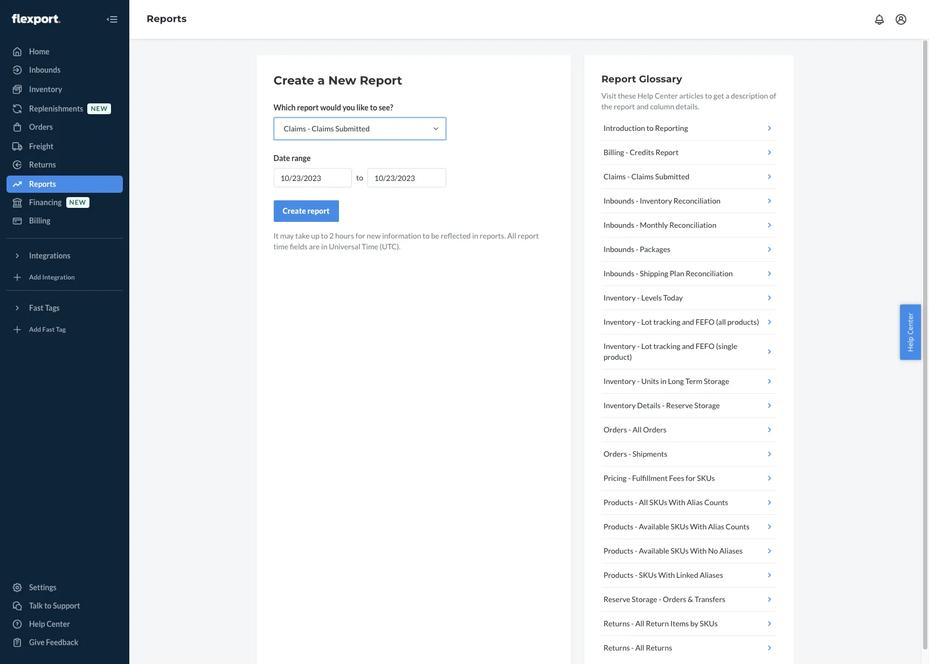 Task type: locate. For each thing, give the bounding box(es) containing it.
all down returns - all return items by skus
[[636, 644, 645, 653]]

returns inside returns - all return items by skus button
[[604, 619, 630, 629]]

submitted up the inbounds - inventory reconciliation
[[655, 172, 690, 181]]

inventory down inventory - levels today
[[604, 317, 636, 327]]

2 horizontal spatial report
[[656, 148, 679, 157]]

2 available from the top
[[639, 547, 669, 556]]

1 vertical spatial for
[[686, 474, 696, 483]]

0 vertical spatial help center
[[906, 313, 916, 352]]

inbounds - monthly reconciliation
[[604, 220, 717, 230]]

all up orders - shipments
[[633, 425, 642, 434]]

help inside visit these help center articles to get a description of the report and column details.
[[638, 91, 653, 100]]

and down inventory - lot tracking and fefo (all products) button at right
[[682, 342, 694, 351]]

description
[[731, 91, 768, 100]]

billing down introduction
[[604, 148, 624, 157]]

1 vertical spatial tracking
[[654, 342, 681, 351]]

- left credits
[[626, 148, 628, 157]]

2 vertical spatial reconciliation
[[686, 269, 733, 278]]

billing for billing
[[29, 216, 50, 225]]

inventory left levels
[[604, 293, 636, 302]]

it may take up to 2 hours for new information to be reflected in reports. all report time fields are in universal time (utc).
[[274, 231, 539, 251]]

1 vertical spatial counts
[[726, 522, 750, 531]]

- inside button
[[637, 377, 640, 386]]

inbounds down inbounds - packages
[[604, 269, 634, 278]]

returns inside returns link
[[29, 160, 56, 169]]

like
[[357, 103, 369, 112]]

available down products - all skus with alias counts
[[639, 522, 669, 531]]

2 vertical spatial help
[[29, 620, 45, 629]]

counts for products - available skus with alias counts
[[726, 522, 750, 531]]

1 vertical spatial help center
[[29, 620, 70, 629]]

time
[[362, 242, 378, 251]]

0 vertical spatial billing
[[604, 148, 624, 157]]

0 horizontal spatial report
[[360, 73, 402, 88]]

1 vertical spatial reconciliation
[[670, 220, 717, 230]]

1 horizontal spatial help center
[[906, 313, 916, 352]]

0 vertical spatial fefo
[[696, 317, 715, 327]]

report right the reports.
[[518, 231, 539, 240]]

1 vertical spatial in
[[321, 242, 327, 251]]

1 available from the top
[[639, 522, 669, 531]]

counts inside button
[[726, 522, 750, 531]]

inbounds inside inbounds - shipping plan reconciliation button
[[604, 269, 634, 278]]

1 horizontal spatial reserve
[[666, 401, 693, 410]]

all for returns - all return items by skus
[[636, 619, 645, 629]]

- up inventory - units in long term storage
[[637, 342, 640, 351]]

lot for inventory - lot tracking and fefo (single product)
[[641, 342, 652, 351]]

report up see? at the top left of the page
[[360, 73, 402, 88]]

home link
[[6, 43, 123, 60]]

inventory inside inventory - lot tracking and fefo (single product)
[[604, 342, 636, 351]]

orders for orders - all orders
[[604, 425, 627, 434]]

available for products - available skus with alias counts
[[639, 522, 669, 531]]

alias inside button
[[687, 498, 703, 507]]

inventory inside button
[[604, 377, 636, 386]]

(utc).
[[380, 242, 401, 251]]

0 vertical spatial fast
[[29, 303, 44, 313]]

- down billing - credits report
[[627, 172, 630, 181]]

submitted down you
[[335, 124, 370, 133]]

return
[[646, 619, 669, 629]]

to
[[705, 91, 712, 100], [370, 103, 377, 112], [647, 123, 654, 133], [356, 173, 363, 182], [321, 231, 328, 240], [423, 231, 430, 240], [44, 602, 52, 611]]

with for products - available skus with alias counts
[[690, 522, 707, 531]]

- for inventory - levels today button in the right of the page
[[637, 293, 640, 302]]

create report
[[283, 206, 330, 216]]

1 horizontal spatial 10/23/2023
[[375, 174, 415, 183]]

returns for returns
[[29, 160, 56, 169]]

report up up
[[308, 206, 330, 216]]

billing inside "button"
[[604, 148, 624, 157]]

0 horizontal spatial reserve
[[604, 595, 630, 604]]

- up the range on the left of page
[[308, 124, 310, 133]]

and inside inventory - lot tracking and fefo (single product)
[[682, 342, 694, 351]]

1 horizontal spatial alias
[[708, 522, 724, 531]]

fast tags
[[29, 303, 60, 313]]

lot down inventory - levels today
[[641, 317, 652, 327]]

with inside button
[[690, 522, 707, 531]]

1 vertical spatial lot
[[641, 342, 652, 351]]

time
[[274, 242, 288, 251]]

close navigation image
[[106, 13, 119, 26]]

- down inventory - levels today
[[637, 317, 640, 327]]

report for create a new report
[[360, 73, 402, 88]]

- left shipments on the right of page
[[629, 450, 631, 459]]

0 horizontal spatial a
[[318, 73, 325, 88]]

reconciliation inside button
[[674, 196, 721, 205]]

new
[[91, 105, 108, 113], [69, 199, 86, 207], [367, 231, 381, 240]]

integrations
[[29, 251, 70, 260]]

reconciliation
[[674, 196, 721, 205], [670, 220, 717, 230], [686, 269, 733, 278]]

linked
[[677, 571, 698, 580]]

1 vertical spatial fefo
[[696, 342, 715, 351]]

0 vertical spatial add
[[29, 274, 41, 282]]

- for returns - all return items by skus button
[[631, 619, 634, 629]]

0 horizontal spatial reports link
[[6, 176, 123, 193]]

range
[[292, 154, 311, 163]]

0 vertical spatial reserve
[[666, 401, 693, 410]]

in
[[472, 231, 478, 240], [321, 242, 327, 251], [661, 377, 667, 386]]

orders for orders
[[29, 122, 53, 132]]

lot inside inventory - lot tracking and fefo (single product)
[[641, 342, 652, 351]]

inventory for inventory - levels today
[[604, 293, 636, 302]]

returns
[[29, 160, 56, 169], [604, 619, 630, 629], [604, 644, 630, 653], [646, 644, 672, 653]]

- up inbounds - monthly reconciliation
[[636, 196, 639, 205]]

in inside button
[[661, 377, 667, 386]]

report down reporting
[[656, 148, 679, 157]]

0 horizontal spatial claims - claims submitted
[[284, 124, 370, 133]]

inventory up product)
[[604, 342, 636, 351]]

and
[[637, 102, 649, 111], [682, 317, 694, 327], [682, 342, 694, 351]]

2 vertical spatial and
[[682, 342, 694, 351]]

aliases
[[720, 547, 743, 556], [700, 571, 723, 580]]

products inside button
[[604, 522, 634, 531]]

available inside button
[[639, 547, 669, 556]]

1 horizontal spatial center
[[655, 91, 678, 100]]

create up which
[[274, 73, 314, 88]]

report inside "button"
[[656, 148, 679, 157]]

1 fefo from the top
[[696, 317, 715, 327]]

- left the shipping
[[636, 269, 639, 278]]

shipping
[[640, 269, 668, 278]]

0 vertical spatial alias
[[687, 498, 703, 507]]

for right fees
[[686, 474, 696, 483]]

0 horizontal spatial submitted
[[335, 124, 370, 133]]

1 vertical spatial alias
[[708, 522, 724, 531]]

inventory - units in long term storage
[[604, 377, 729, 386]]

- left return at the bottom of page
[[631, 619, 634, 629]]

aliases right no
[[720, 547, 743, 556]]

monthly
[[640, 220, 668, 230]]

for inside "button"
[[686, 474, 696, 483]]

4 products from the top
[[604, 571, 634, 580]]

skus up reserve storage - orders & transfers
[[639, 571, 657, 580]]

new up billing link
[[69, 199, 86, 207]]

fefo left (single
[[696, 342, 715, 351]]

1 add from the top
[[29, 274, 41, 282]]

0 vertical spatial new
[[91, 105, 108, 113]]

products)
[[728, 317, 759, 327]]

2 products from the top
[[604, 522, 634, 531]]

inbounds left packages
[[604, 245, 634, 254]]

0 vertical spatial and
[[637, 102, 649, 111]]

available for products - available skus with no aliases
[[639, 547, 669, 556]]

inventory
[[29, 85, 62, 94], [640, 196, 672, 205], [604, 293, 636, 302], [604, 317, 636, 327], [604, 342, 636, 351], [604, 377, 636, 386], [604, 401, 636, 410]]

0 vertical spatial counts
[[705, 498, 728, 507]]

with left linked
[[658, 571, 675, 580]]

integration
[[42, 274, 75, 282]]

orders - all orders
[[604, 425, 667, 434]]

inbounds up inbounds - packages
[[604, 220, 634, 230]]

2 horizontal spatial help
[[906, 337, 916, 352]]

with for products - all skus with alias counts
[[669, 498, 686, 507]]

0 vertical spatial center
[[655, 91, 678, 100]]

products for products - skus with linked aliases
[[604, 571, 634, 580]]

new up the "time"
[[367, 231, 381, 240]]

inbounds - packages
[[604, 245, 671, 254]]

integrations button
[[6, 247, 123, 265]]

products
[[604, 498, 634, 507], [604, 522, 634, 531], [604, 547, 634, 556], [604, 571, 634, 580]]

add for add fast tag
[[29, 326, 41, 334]]

support
[[53, 602, 80, 611]]

alias for products - all skus with alias counts
[[687, 498, 703, 507]]

for
[[356, 231, 365, 240], [686, 474, 696, 483]]

aliases right linked
[[700, 571, 723, 580]]

2 lot from the top
[[641, 342, 652, 351]]

1 horizontal spatial help
[[638, 91, 653, 100]]

claims - claims submitted down would
[[284, 124, 370, 133]]

1 horizontal spatial submitted
[[655, 172, 690, 181]]

orders link
[[6, 119, 123, 136]]

0 horizontal spatial new
[[69, 199, 86, 207]]

all left return at the bottom of page
[[636, 619, 645, 629]]

inventory - lot tracking and fefo (single product)
[[604, 342, 738, 362]]

counts inside button
[[705, 498, 728, 507]]

inbounds for inbounds - monthly reconciliation
[[604, 220, 634, 230]]

inbounds inside button
[[604, 196, 634, 205]]

- for "pricing - fulfillment fees for skus" "button"
[[628, 474, 631, 483]]

report inside visit these help center articles to get a description of the report and column details.
[[614, 102, 635, 111]]

- up the products - skus with linked aliases
[[635, 547, 638, 556]]

- right pricing
[[628, 474, 631, 483]]

pricing - fulfillment fees for skus button
[[602, 467, 777, 491]]

billing
[[604, 148, 624, 157], [29, 216, 50, 225]]

inbounds for inbounds - inventory reconciliation
[[604, 196, 634, 205]]

1 vertical spatial reserve
[[604, 595, 630, 604]]

skus right by
[[700, 619, 718, 629]]

universal
[[329, 242, 360, 251]]

products - available skus with no aliases
[[604, 547, 743, 556]]

0 horizontal spatial help center
[[29, 620, 70, 629]]

0 vertical spatial lot
[[641, 317, 652, 327]]

inbounds
[[29, 65, 61, 74], [604, 196, 634, 205], [604, 220, 634, 230], [604, 245, 634, 254], [604, 269, 634, 278]]

inventory - lot tracking and fefo (single product) button
[[602, 335, 777, 370]]

(single
[[716, 342, 738, 351]]

1 vertical spatial create
[[283, 206, 306, 216]]

give feedback
[[29, 638, 78, 647]]

2 horizontal spatial new
[[367, 231, 381, 240]]

orders for orders - shipments
[[604, 450, 627, 459]]

fefo left (all
[[696, 317, 715, 327]]

tracking inside inventory - lot tracking and fefo (single product)
[[654, 342, 681, 351]]

reserve up returns - all return items by skus
[[604, 595, 630, 604]]

inventory for inventory details - reserve storage
[[604, 401, 636, 410]]

1 vertical spatial reports link
[[6, 176, 123, 193]]

claims - claims submitted button
[[602, 165, 777, 189]]

alias
[[687, 498, 703, 507], [708, 522, 724, 531]]

1 products from the top
[[604, 498, 634, 507]]

add down fast tags
[[29, 326, 41, 334]]

0 vertical spatial tracking
[[654, 317, 681, 327]]

add left integration
[[29, 274, 41, 282]]

1 vertical spatial and
[[682, 317, 694, 327]]

fast left tag
[[42, 326, 55, 334]]

and left column
[[637, 102, 649, 111]]

2 vertical spatial in
[[661, 377, 667, 386]]

all down fulfillment
[[639, 498, 648, 507]]

1 horizontal spatial for
[[686, 474, 696, 483]]

- down products - all skus with alias counts
[[635, 522, 638, 531]]

storage up return at the bottom of page
[[632, 595, 657, 604]]

and down inventory - levels today button in the right of the page
[[682, 317, 694, 327]]

with down fees
[[669, 498, 686, 507]]

1 vertical spatial submitted
[[655, 172, 690, 181]]

give feedback button
[[6, 634, 123, 652]]

0 vertical spatial for
[[356, 231, 365, 240]]

0 horizontal spatial billing
[[29, 216, 50, 225]]

inbounds inside inbounds - monthly reconciliation button
[[604, 220, 634, 230]]

products for products - available skus with alias counts
[[604, 522, 634, 531]]

in left long
[[661, 377, 667, 386]]

reconciliation down inbounds - packages button
[[686, 269, 733, 278]]

it
[[274, 231, 279, 240]]

inventory up replenishments
[[29, 85, 62, 94]]

a inside visit these help center articles to get a description of the report and column details.
[[726, 91, 730, 100]]

1 vertical spatial a
[[726, 91, 730, 100]]

take
[[295, 231, 310, 240]]

in right are
[[321, 242, 327, 251]]

0 vertical spatial reports
[[147, 13, 187, 25]]

0 vertical spatial create
[[274, 73, 314, 88]]

- left packages
[[636, 245, 639, 254]]

- for returns - all returns button at right bottom
[[631, 644, 634, 653]]

claims down credits
[[632, 172, 654, 181]]

billing down financing
[[29, 216, 50, 225]]

add
[[29, 274, 41, 282], [29, 326, 41, 334]]

products - skus with linked aliases button
[[602, 564, 777, 588]]

1 lot from the top
[[641, 317, 652, 327]]

1 horizontal spatial billing
[[604, 148, 624, 157]]

home
[[29, 47, 49, 56]]

- for the inbounds - inventory reconciliation button at the top right of page
[[636, 196, 639, 205]]

- for inbounds - shipping plan reconciliation button
[[636, 269, 639, 278]]

and for inventory - lot tracking and fefo (single product)
[[682, 342, 694, 351]]

all for returns - all returns
[[636, 644, 645, 653]]

- left units at the bottom right
[[637, 377, 640, 386]]

skus down orders - shipments button
[[697, 474, 715, 483]]

- inside inventory - lot tracking and fefo (single product)
[[637, 342, 640, 351]]

1 horizontal spatial in
[[472, 231, 478, 240]]

1 vertical spatial claims - claims submitted
[[604, 172, 690, 181]]

- down fulfillment
[[635, 498, 638, 507]]

2 fefo from the top
[[696, 342, 715, 351]]

report left would
[[297, 103, 319, 112]]

fulfillment
[[632, 474, 668, 483]]

create for create report
[[283, 206, 306, 216]]

in left the reports.
[[472, 231, 478, 240]]

reconciliation down the 'claims - claims submitted' button
[[674, 196, 721, 205]]

storage down the term
[[695, 401, 720, 410]]

1 horizontal spatial a
[[726, 91, 730, 100]]

1 tracking from the top
[[654, 317, 681, 327]]

all inside the "it may take up to 2 hours for new information to be reflected in reports. all report time fields are in universal time (utc)."
[[507, 231, 516, 240]]

and inside visit these help center articles to get a description of the report and column details.
[[637, 102, 649, 111]]

0 vertical spatial reports link
[[147, 13, 187, 25]]

-
[[308, 124, 310, 133], [626, 148, 628, 157], [627, 172, 630, 181], [636, 196, 639, 205], [636, 220, 639, 230], [636, 245, 639, 254], [636, 269, 639, 278], [637, 293, 640, 302], [637, 317, 640, 327], [637, 342, 640, 351], [637, 377, 640, 386], [662, 401, 665, 410], [629, 425, 631, 434], [629, 450, 631, 459], [628, 474, 631, 483], [635, 498, 638, 507], [635, 522, 638, 531], [635, 547, 638, 556], [635, 571, 638, 580], [659, 595, 662, 604], [631, 619, 634, 629], [631, 644, 634, 653]]

inventory for inventory - units in long term storage
[[604, 377, 636, 386]]

levels
[[641, 293, 662, 302]]

inbounds inside inbounds - packages button
[[604, 245, 634, 254]]

see?
[[379, 103, 393, 112]]

freight link
[[6, 138, 123, 155]]

2 vertical spatial new
[[367, 231, 381, 240]]

2 horizontal spatial center
[[906, 313, 916, 335]]

glossary
[[639, 73, 682, 85]]

0 horizontal spatial reports
[[29, 180, 56, 189]]

create up may at the left top of page
[[283, 206, 306, 216]]

create for create a new report
[[274, 73, 314, 88]]

all right the reports.
[[507, 231, 516, 240]]

claims down billing - credits report
[[604, 172, 626, 181]]

0 vertical spatial available
[[639, 522, 669, 531]]

lot up units at the bottom right
[[641, 342, 652, 351]]

tracking down inventory - lot tracking and fefo (all products)
[[654, 342, 681, 351]]

flexport logo image
[[12, 14, 60, 25]]

with left no
[[690, 547, 707, 556]]

orders left &
[[663, 595, 687, 604]]

0 vertical spatial storage
[[704, 377, 729, 386]]

the
[[602, 102, 612, 111]]

0 vertical spatial reconciliation
[[674, 196, 721, 205]]

1 vertical spatial new
[[69, 199, 86, 207]]

returns for returns - all returns
[[604, 644, 630, 653]]

0 vertical spatial a
[[318, 73, 325, 88]]

billing for billing - credits report
[[604, 148, 624, 157]]

storage inside button
[[704, 377, 729, 386]]

10/23/2023
[[281, 174, 321, 183], [375, 174, 415, 183]]

1 horizontal spatial claims - claims submitted
[[604, 172, 690, 181]]

0 vertical spatial in
[[472, 231, 478, 240]]

available inside button
[[639, 522, 669, 531]]

1 vertical spatial add
[[29, 326, 41, 334]]

new up the orders link
[[91, 105, 108, 113]]

introduction to reporting
[[604, 123, 688, 133]]

a right the "get"
[[726, 91, 730, 100]]

fefo inside inventory - lot tracking and fefo (single product)
[[696, 342, 715, 351]]

0 horizontal spatial help
[[29, 620, 45, 629]]

up
[[311, 231, 320, 240]]

inbounds up inbounds - monthly reconciliation
[[604, 196, 634, 205]]

add for add integration
[[29, 274, 41, 282]]

inbounds down home
[[29, 65, 61, 74]]

- left levels
[[637, 293, 640, 302]]

1 vertical spatial help
[[906, 337, 916, 352]]

products - all skus with alias counts
[[604, 498, 728, 507]]

alias inside button
[[708, 522, 724, 531]]

1 vertical spatial billing
[[29, 216, 50, 225]]

talk to support button
[[6, 598, 123, 615]]

2 horizontal spatial in
[[661, 377, 667, 386]]

report down 'these'
[[614, 102, 635, 111]]

2 add from the top
[[29, 326, 41, 334]]

tag
[[56, 326, 66, 334]]

available up the products - skus with linked aliases
[[639, 547, 669, 556]]

orders up orders - shipments
[[604, 425, 627, 434]]

returns - all return items by skus
[[604, 619, 718, 629]]

inbounds inside inbounds link
[[29, 65, 61, 74]]

- for inbounds - packages button
[[636, 245, 639, 254]]

0 horizontal spatial for
[[356, 231, 365, 240]]

inbounds for inbounds
[[29, 65, 61, 74]]

report inside the "it may take up to 2 hours for new information to be reflected in reports. all report time fields are in universal time (utc)."
[[518, 231, 539, 240]]

0 horizontal spatial alias
[[687, 498, 703, 507]]

1 vertical spatial available
[[639, 547, 669, 556]]

returns - all returns button
[[602, 637, 777, 660]]

for inside the "it may take up to 2 hours for new information to be reflected in reports. all report time fields are in universal time (utc)."
[[356, 231, 365, 240]]

1 vertical spatial center
[[906, 313, 916, 335]]

- up returns - all return items by skus
[[659, 595, 662, 604]]

claims - claims submitted inside button
[[604, 172, 690, 181]]

- down returns - all return items by skus
[[631, 644, 634, 653]]

0 vertical spatial aliases
[[720, 547, 743, 556]]

items
[[671, 619, 689, 629]]

2 vertical spatial center
[[47, 620, 70, 629]]

fefo for (all
[[696, 317, 715, 327]]

0 vertical spatial help
[[638, 91, 653, 100]]

orders - shipments
[[604, 450, 667, 459]]

center
[[655, 91, 678, 100], [906, 313, 916, 335], [47, 620, 70, 629]]

tracking for (all
[[654, 317, 681, 327]]

fields
[[290, 242, 308, 251]]

orders up pricing
[[604, 450, 627, 459]]

1 horizontal spatial report
[[602, 73, 636, 85]]

inventory down product)
[[604, 377, 636, 386]]

- up orders - shipments
[[629, 425, 631, 434]]

orders up freight
[[29, 122, 53, 132]]

fast left tags
[[29, 303, 44, 313]]

tracking down today
[[654, 317, 681, 327]]

0 horizontal spatial 10/23/2023
[[281, 174, 321, 183]]

submitted
[[335, 124, 370, 133], [655, 172, 690, 181]]

create inside button
[[283, 206, 306, 216]]

2 tracking from the top
[[654, 342, 681, 351]]

with down products - all skus with alias counts button
[[690, 522, 707, 531]]

get
[[714, 91, 724, 100]]

inventory up orders - all orders
[[604, 401, 636, 410]]

alias down "pricing - fulfillment fees for skus" "button"
[[687, 498, 703, 507]]

1 horizontal spatial new
[[91, 105, 108, 113]]

alias up no
[[708, 522, 724, 531]]

2 10/23/2023 from the left
[[375, 174, 415, 183]]

3 products from the top
[[604, 547, 634, 556]]

1 horizontal spatial reports
[[147, 13, 187, 25]]

2 vertical spatial storage
[[632, 595, 657, 604]]

which report would you like to see?
[[274, 103, 393, 112]]

returns link
[[6, 156, 123, 174]]



Task type: vqa. For each thing, say whether or not it's contained in the screenshot.
hand-wave emoji IMAGE
no



Task type: describe. For each thing, give the bounding box(es) containing it.
inventory details - reserve storage button
[[602, 394, 777, 418]]

plan
[[670, 269, 684, 278]]

introduction to reporting button
[[602, 116, 777, 141]]

reserve storage - orders & transfers button
[[602, 588, 777, 612]]

long
[[668, 377, 684, 386]]

reports.
[[480, 231, 506, 240]]

skus inside "button"
[[697, 474, 715, 483]]

report for billing - credits report
[[656, 148, 679, 157]]

and for inventory - lot tracking and fefo (all products)
[[682, 317, 694, 327]]

products - available skus with alias counts button
[[602, 515, 777, 540]]

inventory - lot tracking and fefo (all products) button
[[602, 310, 777, 335]]

- for products - available skus with no aliases button
[[635, 547, 638, 556]]

center inside visit these help center articles to get a description of the report and column details.
[[655, 91, 678, 100]]

center inside button
[[906, 313, 916, 335]]

may
[[280, 231, 294, 240]]

date
[[274, 154, 290, 163]]

orders - all orders button
[[602, 418, 777, 443]]

help center inside button
[[906, 313, 916, 352]]

- for inventory - lot tracking and fefo (all products) button at right
[[637, 317, 640, 327]]

- for "inventory - lot tracking and fefo (single product)" button
[[637, 342, 640, 351]]

returns - all return items by skus button
[[602, 612, 777, 637]]

new inside the "it may take up to 2 hours for new information to be reflected in reports. all report time fields are in universal time (utc)."
[[367, 231, 381, 240]]

fefo for (single
[[696, 342, 715, 351]]

lot for inventory - lot tracking and fefo (all products)
[[641, 317, 652, 327]]

report inside button
[[308, 206, 330, 216]]

- for products - available skus with alias counts button
[[635, 522, 638, 531]]

new
[[328, 73, 356, 88]]

new for financing
[[69, 199, 86, 207]]

products for products - all skus with alias counts
[[604, 498, 634, 507]]

settings
[[29, 583, 57, 592]]

- for the orders - all orders button
[[629, 425, 631, 434]]

visit
[[602, 91, 617, 100]]

open account menu image
[[895, 13, 908, 26]]

credits
[[630, 148, 654, 157]]

- for products - skus with linked aliases button
[[635, 571, 638, 580]]

fast inside dropdown button
[[29, 303, 44, 313]]

0 vertical spatial claims - claims submitted
[[284, 124, 370, 133]]

talk
[[29, 602, 43, 611]]

you
[[343, 103, 355, 112]]

inventory - levels today button
[[602, 286, 777, 310]]

skus inside button
[[671, 522, 689, 531]]

- for orders - shipments button
[[629, 450, 631, 459]]

settings link
[[6, 579, 123, 597]]

inbounds for inbounds - packages
[[604, 245, 634, 254]]

reporting
[[655, 123, 688, 133]]

inventory details - reserve storage
[[604, 401, 720, 410]]

products - skus with linked aliases
[[604, 571, 723, 580]]

0 vertical spatial submitted
[[335, 124, 370, 133]]

- for products - all skus with alias counts button
[[635, 498, 638, 507]]

pricing
[[604, 474, 627, 483]]

tags
[[45, 303, 60, 313]]

- right details
[[662, 401, 665, 410]]

tracking for (single
[[654, 342, 681, 351]]

- for the 'claims - claims submitted' button
[[627, 172, 630, 181]]

inventory for inventory
[[29, 85, 62, 94]]

1 horizontal spatial reports link
[[147, 13, 187, 25]]

counts for products - all skus with alias counts
[[705, 498, 728, 507]]

returns for returns - all return items by skus
[[604, 619, 630, 629]]

inbounds - shipping plan reconciliation
[[604, 269, 733, 278]]

reserve storage - orders & transfers
[[604, 595, 726, 604]]

details.
[[676, 102, 700, 111]]

0 horizontal spatial center
[[47, 620, 70, 629]]

today
[[663, 293, 683, 302]]

products for products - available skus with no aliases
[[604, 547, 634, 556]]

open notifications image
[[873, 13, 886, 26]]

add integration
[[29, 274, 75, 282]]

products - available skus with alias counts
[[604, 522, 750, 531]]

articles
[[680, 91, 704, 100]]

feedback
[[46, 638, 78, 647]]

submitted inside button
[[655, 172, 690, 181]]

transfers
[[695, 595, 726, 604]]

products - all skus with alias counts button
[[602, 491, 777, 515]]

create report button
[[274, 201, 339, 222]]

all for products - all skus with alias counts
[[639, 498, 648, 507]]

to inside talk to support button
[[44, 602, 52, 611]]

0 horizontal spatial in
[[321, 242, 327, 251]]

hours
[[335, 231, 354, 240]]

skus down pricing - fulfillment fees for skus in the right of the page
[[650, 498, 667, 507]]

alias for products - available skus with alias counts
[[708, 522, 724, 531]]

by
[[691, 619, 699, 629]]

units
[[641, 377, 659, 386]]

- for inbounds - monthly reconciliation button
[[636, 220, 639, 230]]

billing - credits report
[[604, 148, 679, 157]]

1 vertical spatial storage
[[695, 401, 720, 410]]

with for products - available skus with no aliases
[[690, 547, 707, 556]]

reconciliation for inbounds - inventory reconciliation
[[674, 196, 721, 205]]

information
[[382, 231, 421, 240]]

reflected
[[441, 231, 471, 240]]

inventory for inventory - lot tracking and fefo (single product)
[[604, 342, 636, 351]]

packages
[[640, 245, 671, 254]]

visit these help center articles to get a description of the report and column details.
[[602, 91, 777, 111]]

products - available skus with no aliases button
[[602, 540, 777, 564]]

no
[[708, 547, 718, 556]]

to inside introduction to reporting button
[[647, 123, 654, 133]]

give
[[29, 638, 45, 647]]

add fast tag
[[29, 326, 66, 334]]

inventory - units in long term storage button
[[602, 370, 777, 394]]

claims down would
[[312, 124, 334, 133]]

inbounds for inbounds - shipping plan reconciliation
[[604, 269, 634, 278]]

fast tags button
[[6, 300, 123, 317]]

term
[[686, 377, 703, 386]]

help center button
[[900, 305, 921, 360]]

reconciliation for inbounds - monthly reconciliation
[[670, 220, 717, 230]]

which
[[274, 103, 296, 112]]

2
[[329, 231, 334, 240]]

inbounds - monthly reconciliation button
[[602, 213, 777, 238]]

new for replenishments
[[91, 105, 108, 113]]

inventory up monthly
[[640, 196, 672, 205]]

column
[[650, 102, 675, 111]]

skus down products - available skus with alias counts
[[671, 547, 689, 556]]

1 10/23/2023 from the left
[[281, 174, 321, 183]]

all for orders - all orders
[[633, 425, 642, 434]]

product)
[[604, 353, 632, 362]]

1 vertical spatial fast
[[42, 326, 55, 334]]

shipments
[[633, 450, 667, 459]]

inbounds - inventory reconciliation button
[[602, 189, 777, 213]]

billing link
[[6, 212, 123, 230]]

are
[[309, 242, 320, 251]]

claims down which
[[284, 124, 306, 133]]

date range
[[274, 154, 311, 163]]

inbounds - packages button
[[602, 238, 777, 262]]

- for inventory - units in long term storage button
[[637, 377, 640, 386]]

inbounds link
[[6, 61, 123, 79]]

to inside visit these help center articles to get a description of the report and column details.
[[705, 91, 712, 100]]

help inside button
[[906, 337, 916, 352]]

add fast tag link
[[6, 321, 123, 339]]

financing
[[29, 198, 62, 207]]

these
[[618, 91, 636, 100]]

inventory link
[[6, 81, 123, 98]]

1 vertical spatial reports
[[29, 180, 56, 189]]

1 vertical spatial aliases
[[700, 571, 723, 580]]

orders up shipments on the right of page
[[643, 425, 667, 434]]

replenishments
[[29, 104, 83, 113]]

create a new report
[[274, 73, 402, 88]]

inbounds - shipping plan reconciliation button
[[602, 262, 777, 286]]

- for billing - credits report "button"
[[626, 148, 628, 157]]

&
[[688, 595, 693, 604]]

report glossary
[[602, 73, 682, 85]]

inventory for inventory - lot tracking and fefo (all products)
[[604, 317, 636, 327]]

would
[[320, 103, 341, 112]]

help center link
[[6, 616, 123, 633]]

(all
[[716, 317, 726, 327]]

pricing - fulfillment fees for skus
[[604, 474, 715, 483]]



